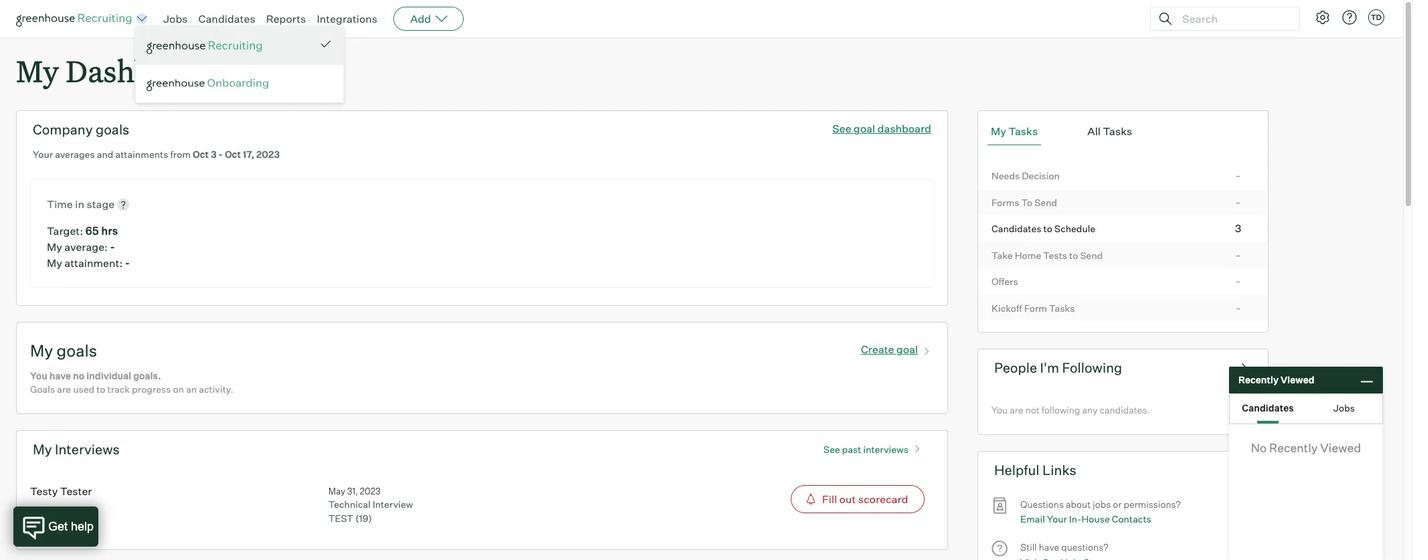 Task type: locate. For each thing, give the bounding box(es) containing it.
2023
[[256, 149, 280, 160], [360, 486, 381, 496]]

2023 inside may 31, 2023 technical interview test (19)
[[360, 486, 381, 496]]

1 horizontal spatial to
[[1044, 223, 1053, 234]]

you inside you have no individual goals. goals are used to track progress on an activity.
[[30, 370, 47, 381]]

in-
[[1070, 513, 1082, 525]]

questions?
[[1062, 542, 1109, 553]]

1 vertical spatial tab list
[[1230, 394, 1383, 424]]

see left past
[[824, 444, 840, 455]]

0 vertical spatial recently
[[1239, 374, 1279, 386]]

1 vertical spatial have
[[1039, 542, 1060, 553]]

0 vertical spatial are
[[57, 383, 71, 395]]

my inside 'button'
[[991, 125, 1007, 138]]

interview
[[373, 499, 413, 510]]

configure image
[[1315, 9, 1331, 25]]

0 vertical spatial your
[[33, 149, 53, 160]]

1 horizontal spatial your
[[1047, 513, 1067, 525]]

1 horizontal spatial goal
[[897, 342, 918, 356]]

candidates down forms to send
[[992, 223, 1042, 234]]

1 oct from the left
[[193, 149, 209, 160]]

take
[[992, 249, 1013, 261]]

have for no
[[49, 370, 71, 381]]

0 vertical spatial to
[[1044, 223, 1053, 234]]

still
[[1021, 542, 1037, 553]]

are left 'not'
[[1010, 404, 1024, 416]]

your left in-
[[1047, 513, 1067, 525]]

1 horizontal spatial have
[[1039, 542, 1060, 553]]

1 horizontal spatial viewed
[[1321, 440, 1361, 455]]

or
[[1113, 498, 1122, 510]]

tab list
[[988, 118, 1259, 145], [1230, 394, 1383, 424]]

0 horizontal spatial candidates
[[198, 12, 255, 25]]

1 horizontal spatial candidates
[[992, 223, 1042, 234]]

my for interviews
[[33, 441, 52, 458]]

1 horizontal spatial 2023
[[360, 486, 381, 496]]

interviews
[[864, 444, 909, 455]]

2 vertical spatial to
[[96, 383, 105, 395]]

1 vertical spatial you
[[992, 404, 1008, 416]]

0 horizontal spatial are
[[57, 383, 71, 395]]

time
[[47, 197, 73, 211]]

to right tests
[[1070, 249, 1078, 261]]

company
[[33, 121, 93, 138]]

2 horizontal spatial candidates
[[1242, 402, 1294, 413]]

needs
[[992, 170, 1020, 181]]

to up take home tests to send at the top of page
[[1044, 223, 1053, 234]]

2 vertical spatial candidates
[[1242, 402, 1294, 413]]

2023 right "17,"
[[256, 149, 280, 160]]

tasks up 'needs decision'
[[1009, 125, 1038, 138]]

1 horizontal spatial oct
[[225, 149, 241, 160]]

links
[[1043, 462, 1077, 478]]

0 vertical spatial viewed
[[1281, 374, 1315, 386]]

goals up no
[[57, 340, 97, 361]]

tab list containing candidates
[[1230, 394, 1383, 424]]

1 horizontal spatial jobs
[[1334, 402, 1355, 413]]

0 horizontal spatial greenhouse recruiting image
[[16, 11, 137, 27]]

see goal dashboard
[[833, 122, 932, 135]]

to down the individual at the bottom left of page
[[96, 383, 105, 395]]

65
[[85, 224, 99, 237]]

goal left dashboard
[[854, 122, 875, 135]]

0 vertical spatial see
[[833, 122, 852, 135]]

out
[[840, 492, 856, 506]]

house
[[1082, 513, 1110, 525]]

greenhouse recruiting image up 'my dashboard'
[[16, 11, 137, 27]]

tasks
[[1009, 125, 1038, 138], [1103, 125, 1133, 138], [1049, 302, 1075, 314]]

oct right the from
[[193, 149, 209, 160]]

technical
[[328, 499, 371, 510]]

-
[[219, 149, 223, 160], [1236, 169, 1241, 182], [1236, 195, 1241, 209], [110, 240, 115, 253], [1236, 248, 1241, 261], [125, 256, 130, 270], [1236, 275, 1241, 288], [1236, 301, 1241, 314]]

tasks inside 'button'
[[1009, 125, 1038, 138]]

may
[[328, 486, 345, 496]]

my for dashboard
[[16, 51, 59, 90]]

0 vertical spatial have
[[49, 370, 71, 381]]

recently viewed
[[1239, 374, 1315, 386]]

your
[[33, 149, 53, 160], [1047, 513, 1067, 525]]

you up goals
[[30, 370, 47, 381]]

testy tester
[[30, 484, 92, 498]]

goals up and
[[96, 121, 129, 138]]

1 horizontal spatial are
[[1010, 404, 1024, 416]]

0 horizontal spatial goal
[[854, 122, 875, 135]]

have inside you have no individual goals. goals are used to track progress on an activity.
[[49, 370, 71, 381]]

1 vertical spatial send
[[1080, 249, 1103, 261]]

following
[[1042, 404, 1081, 416]]

your down company
[[33, 149, 53, 160]]

reports
[[266, 12, 306, 25]]

your inside the questions about jobs or permissions? email your in-house contacts
[[1047, 513, 1067, 525]]

0 vertical spatial greenhouse recruiting image
[[16, 11, 137, 27]]

1 vertical spatial to
[[1070, 249, 1078, 261]]

decision
[[1022, 170, 1060, 181]]

my
[[16, 51, 59, 90], [991, 125, 1007, 138], [47, 240, 62, 253], [47, 256, 62, 270], [30, 340, 53, 361], [33, 441, 52, 458]]

0 horizontal spatial tasks
[[1009, 125, 1038, 138]]

1 vertical spatial 3
[[1235, 222, 1242, 235]]

tab list containing my tasks
[[988, 118, 1259, 145]]

greenhouse recruiting image down 'candidates' link at the left top
[[147, 38, 267, 54]]

tasks inside button
[[1103, 125, 1133, 138]]

1 vertical spatial your
[[1047, 513, 1067, 525]]

0 horizontal spatial 2023
[[256, 149, 280, 160]]

integrations
[[317, 12, 378, 25]]

all tasks
[[1088, 125, 1133, 138]]

people i'm following link
[[978, 349, 1269, 386]]

email
[[1021, 513, 1045, 525]]

0 horizontal spatial to
[[96, 383, 105, 395]]

create goal link
[[861, 340, 934, 356]]

1 vertical spatial goal
[[897, 342, 918, 356]]

oct
[[193, 149, 209, 160], [225, 149, 241, 160]]

tests
[[1044, 249, 1068, 261]]

goal
[[854, 122, 875, 135], [897, 342, 918, 356]]

0 vertical spatial candidates
[[198, 12, 255, 25]]

have for questions?
[[1039, 542, 1060, 553]]

candidates for candidates to schedule
[[992, 223, 1042, 234]]

0 vertical spatial send
[[1035, 197, 1058, 208]]

are
[[57, 383, 71, 395], [1010, 404, 1024, 416]]

1 vertical spatial greenhouse recruiting image
[[147, 38, 267, 54]]

1 vertical spatial candidates
[[992, 223, 1042, 234]]

tasks for all tasks
[[1103, 125, 1133, 138]]

dashboard
[[878, 122, 932, 135]]

1 vertical spatial see
[[824, 444, 840, 455]]

2023 right 31, at bottom left
[[360, 486, 381, 496]]

0 vertical spatial goal
[[854, 122, 875, 135]]

1 vertical spatial 2023
[[360, 486, 381, 496]]

test
[[328, 512, 353, 524]]

send right to
[[1035, 197, 1058, 208]]

1 horizontal spatial send
[[1080, 249, 1103, 261]]

1 horizontal spatial you
[[992, 404, 1008, 416]]

and
[[97, 149, 113, 160]]

goal right create at right
[[897, 342, 918, 356]]

0 vertical spatial goals
[[96, 121, 129, 138]]

0 vertical spatial you
[[30, 370, 47, 381]]

create
[[861, 342, 894, 356]]

0 horizontal spatial have
[[49, 370, 71, 381]]

no recently viewed
[[1251, 440, 1361, 455]]

0 vertical spatial tab list
[[988, 118, 1259, 145]]

2 horizontal spatial to
[[1070, 249, 1078, 261]]

jobs left 'candidates' link at the left top
[[163, 12, 188, 25]]

goals
[[96, 121, 129, 138], [57, 340, 97, 361]]

questions
[[1021, 498, 1064, 510]]

take home tests to send
[[992, 249, 1103, 261]]

recently
[[1239, 374, 1279, 386], [1270, 440, 1318, 455]]

helpful
[[995, 462, 1040, 478]]

1 horizontal spatial tasks
[[1049, 302, 1075, 314]]

1 vertical spatial jobs
[[1334, 402, 1355, 413]]

kickoff
[[992, 302, 1022, 314]]

are inside you have no individual goals. goals are used to track progress on an activity.
[[57, 383, 71, 395]]

are left used
[[57, 383, 71, 395]]

have right the still
[[1039, 542, 1060, 553]]

0 vertical spatial jobs
[[163, 12, 188, 25]]

from
[[170, 149, 191, 160]]

reports link
[[266, 12, 306, 25]]

tasks right form
[[1049, 302, 1075, 314]]

send down the schedule
[[1080, 249, 1103, 261]]

candidates down the recently viewed
[[1242, 402, 1294, 413]]

have
[[49, 370, 71, 381], [1039, 542, 1060, 553]]

candidates right jobs link
[[198, 12, 255, 25]]

jobs inside tab list
[[1334, 402, 1355, 413]]

have left no
[[49, 370, 71, 381]]

jobs up 'no recently viewed'
[[1334, 402, 1355, 413]]

1 horizontal spatial greenhouse recruiting image
[[147, 38, 267, 54]]

all tasks button
[[1084, 118, 1136, 145]]

1 vertical spatial goals
[[57, 340, 97, 361]]

an
[[186, 383, 197, 395]]

you left 'not'
[[992, 404, 1008, 416]]

0 horizontal spatial oct
[[193, 149, 209, 160]]

0 horizontal spatial you
[[30, 370, 47, 381]]

greenhouse recruiting image
[[16, 11, 137, 27], [147, 38, 267, 54]]

tasks right all
[[1103, 125, 1133, 138]]

may 31, 2023 technical interview test (19)
[[328, 486, 413, 524]]

1 vertical spatial viewed
[[1321, 440, 1361, 455]]

see left dashboard
[[833, 122, 852, 135]]

no
[[73, 370, 84, 381]]

td menu
[[135, 25, 344, 103]]

3
[[211, 149, 217, 160], [1235, 222, 1242, 235]]

following
[[1062, 360, 1123, 376]]

average:
[[64, 240, 108, 253]]

no
[[1251, 440, 1267, 455]]

0 vertical spatial 3
[[211, 149, 217, 160]]

17,
[[243, 149, 254, 160]]

2 horizontal spatial tasks
[[1103, 125, 1133, 138]]

0 horizontal spatial send
[[1035, 197, 1058, 208]]

about
[[1066, 498, 1091, 510]]

oct left "17,"
[[225, 149, 241, 160]]

0 horizontal spatial 3
[[211, 149, 217, 160]]



Task type: vqa. For each thing, say whether or not it's contained in the screenshot.


Task type: describe. For each thing, give the bounding box(es) containing it.
1 horizontal spatial 3
[[1235, 222, 1242, 235]]

schedule
[[1055, 223, 1096, 234]]

(19)
[[355, 512, 372, 524]]

goals for company goals
[[96, 121, 129, 138]]

fill out scorecard link
[[627, 485, 925, 513]]

my dashboard
[[16, 51, 214, 90]]

your averages and attainments from oct 3 - oct 17, 2023
[[33, 149, 280, 160]]

see past interviews link
[[817, 437, 932, 455]]

my tasks button
[[988, 118, 1042, 145]]

0 horizontal spatial viewed
[[1281, 374, 1315, 386]]

individual
[[86, 370, 131, 381]]

my for tasks
[[991, 125, 1007, 138]]

0 horizontal spatial jobs
[[163, 12, 188, 25]]

fill out scorecard
[[822, 492, 908, 506]]

add
[[410, 12, 431, 25]]

my for goals
[[30, 340, 53, 361]]

track
[[107, 383, 130, 395]]

i'm
[[1040, 360, 1060, 376]]

all
[[1088, 125, 1101, 138]]

offers
[[992, 276, 1018, 287]]

integrations link
[[317, 12, 378, 25]]

still have questions?
[[1021, 542, 1109, 553]]

people
[[995, 360, 1037, 376]]

past
[[842, 444, 862, 455]]

Search text field
[[1179, 9, 1288, 28]]

2 oct from the left
[[225, 149, 241, 160]]

goals for my goals
[[57, 340, 97, 361]]

see for company goals
[[833, 122, 852, 135]]

kickoff form tasks
[[992, 302, 1075, 314]]

forms
[[992, 197, 1020, 208]]

greenhouse recruiting image inside the td menu
[[147, 38, 267, 54]]

email your in-house contacts link
[[1021, 512, 1152, 527]]

scorecard
[[858, 492, 908, 506]]

goals
[[30, 383, 55, 395]]

candidates link
[[198, 12, 255, 25]]

testy
[[30, 484, 58, 498]]

attainments
[[115, 149, 168, 160]]

home
[[1015, 249, 1042, 261]]

0 horizontal spatial your
[[33, 149, 53, 160]]

0 vertical spatial 2023
[[256, 149, 280, 160]]

goal for company goals
[[854, 122, 875, 135]]

you for you have no individual goals. goals are used to track progress on an activity.
[[30, 370, 47, 381]]

jobs link
[[163, 12, 188, 25]]

candidates inside tab list
[[1242, 402, 1294, 413]]

interviews
[[55, 441, 120, 458]]

candidates for 'candidates' link at the left top
[[198, 12, 255, 25]]

my interviews
[[33, 441, 120, 458]]

forms to send
[[992, 197, 1058, 208]]

1 vertical spatial recently
[[1270, 440, 1318, 455]]

tester
[[60, 484, 92, 498]]

jobs
[[1093, 498, 1111, 510]]

any
[[1083, 404, 1098, 416]]

attainment:
[[64, 256, 123, 270]]

not
[[1026, 404, 1040, 416]]

you are not following any candidates.
[[992, 404, 1150, 416]]

see past interviews
[[824, 444, 909, 455]]

target: 65 hrs my average: - my attainment: -
[[47, 224, 130, 270]]

form
[[1024, 302, 1047, 314]]

you for you are not following any candidates.
[[992, 404, 1008, 416]]

activity.
[[199, 383, 233, 395]]

to inside you have no individual goals. goals are used to track progress on an activity.
[[96, 383, 105, 395]]

on
[[173, 383, 184, 395]]

contacts
[[1112, 513, 1152, 525]]

my goals
[[30, 340, 97, 361]]

td
[[1371, 13, 1382, 22]]

averages
[[55, 149, 95, 160]]

greenhouse onboarding image
[[147, 78, 333, 92]]

my tasks
[[991, 125, 1038, 138]]

progress
[[132, 383, 171, 395]]

1 vertical spatial are
[[1010, 404, 1024, 416]]

needs decision
[[992, 170, 1060, 181]]

31,
[[347, 486, 358, 496]]

add button
[[394, 7, 464, 31]]

hrs
[[101, 224, 118, 237]]

td button
[[1366, 7, 1387, 28]]

see for my interviews
[[824, 444, 840, 455]]

dashboard
[[66, 51, 214, 90]]

goal for my goals
[[897, 342, 918, 356]]

people i'm following
[[995, 360, 1123, 376]]

used
[[73, 383, 94, 395]]

in
[[75, 197, 84, 211]]

questions about jobs or permissions? email your in-house contacts
[[1021, 498, 1181, 525]]

candidates.
[[1100, 404, 1150, 416]]

you have no individual goals. goals are used to track progress on an activity.
[[30, 370, 233, 395]]

td button
[[1369, 9, 1385, 25]]

testy tester link
[[30, 484, 92, 498]]

see goal dashboard link
[[833, 122, 932, 135]]

helpful links
[[995, 462, 1077, 478]]

permissions?
[[1124, 498, 1181, 510]]

to
[[1022, 197, 1033, 208]]

candidates to schedule
[[992, 223, 1096, 234]]

stage
[[87, 197, 115, 211]]

time in
[[47, 197, 87, 211]]

tasks for my tasks
[[1009, 125, 1038, 138]]

company goals
[[33, 121, 129, 138]]



